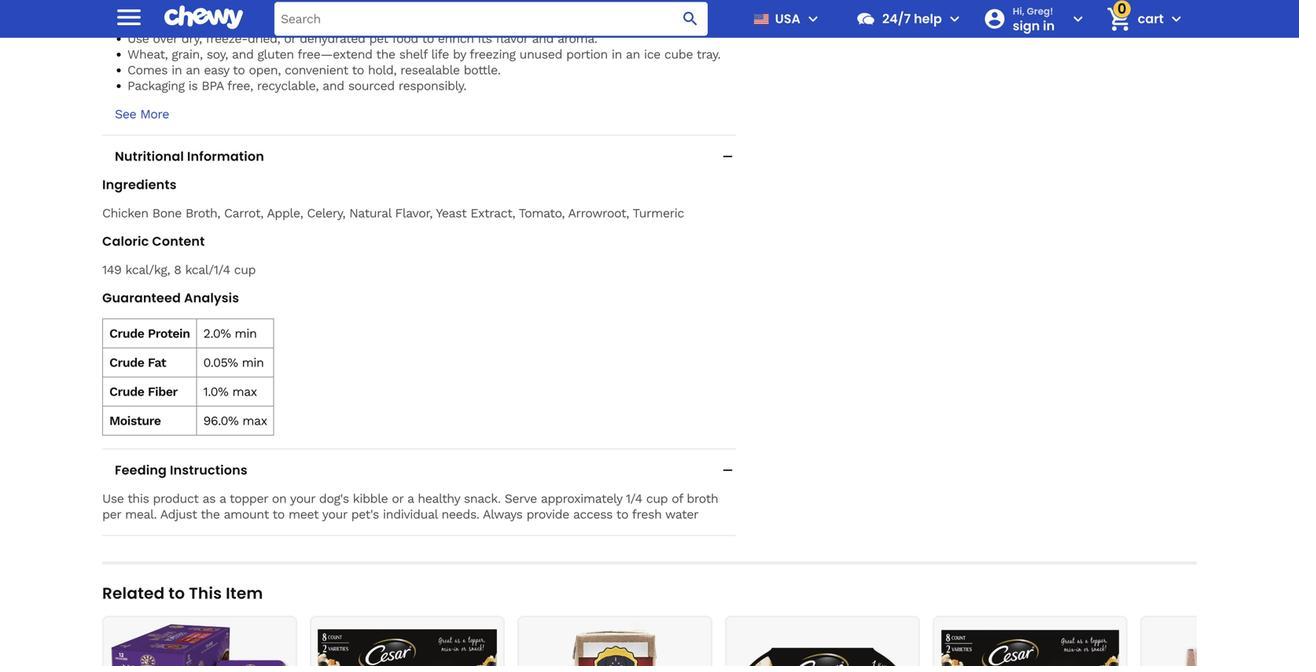 Task type: describe. For each thing, give the bounding box(es) containing it.
cart menu image
[[1167, 9, 1186, 28]]

aroma.
[[558, 31, 597, 46]]

soy,
[[207, 47, 228, 62]]

and down convenient
[[323, 78, 344, 93]]

ingredients
[[102, 176, 177, 193]]

brutus broth bone broth beef flavor hip & joint human-grade dog food topper, 32-oz box image
[[525, 624, 705, 666]]

chicken for chicken bone broth, carrot, apple, celery, natural flavor, yeast extract, tomato, arrowroot, turmeric
[[102, 206, 148, 221]]

24/7
[[882, 10, 911, 28]]

ice
[[644, 47, 661, 62]]

pet's
[[351, 507, 379, 522]]

wellness bowl boosters simply shreds variety pack dog food topping, 2.8-oz pouch, 12 count image
[[110, 624, 289, 666]]

chicken for chicken broth wet food topper is made with nourishing limited ingredients and encourages your fur- iend to drink more liquid. use over dry, freeze-dried, or dehydrated pet food to enrich its flavor and aroma. wheat, grain, soy, and gluten free—extend the shelf life by freezing unused portion in an ice cube tray. comes in an easy to open, convenient to hold, resealable bottle. packaging is bpa free, recyclable, and sourced responsibly.
[[127, 0, 174, 15]]

access
[[573, 507, 613, 522]]

the inside 'chicken broth wet food topper is made with nourishing limited ingredients and encourages your fur- iend to drink more liquid. use over dry, freeze-dried, or dehydrated pet food to enrich its flavor and aroma. wheat, grain, soy, and gluten free—extend the shelf life by freezing unused portion in an ice cube tray. comes in an easy to open, convenient to hold, resealable bottle. packaging is bpa free, recyclable, and sourced responsibly.'
[[376, 47, 395, 62]]

cube
[[665, 47, 693, 62]]

feeding instructions
[[115, 461, 248, 479]]

to up over
[[156, 15, 168, 30]]

dried,
[[248, 31, 280, 46]]

protein
[[148, 326, 190, 341]]

to up sourced
[[352, 63, 364, 77]]

moisture
[[109, 413, 161, 428]]

help
[[914, 10, 942, 28]]

max for 96.0% max
[[242, 413, 267, 428]]

fur-
[[689, 0, 711, 15]]

cart
[[1138, 10, 1164, 28]]

Product search field
[[274, 2, 708, 36]]

0 horizontal spatial food
[[238, 0, 264, 15]]

2 vertical spatial your
[[322, 507, 347, 522]]

1.0% max
[[203, 384, 257, 399]]

as
[[203, 491, 216, 506]]

more
[[205, 15, 235, 30]]

iend
[[127, 15, 152, 30]]

0 vertical spatial is
[[310, 0, 319, 15]]

this
[[189, 582, 222, 604]]

snack.
[[464, 491, 501, 506]]

to up life
[[422, 31, 434, 46]]

to down 'on'
[[273, 507, 285, 522]]

see more
[[115, 107, 169, 122]]

chicken broth wet food topper is made with nourishing limited ingredients and encourages your fur- iend to drink more liquid. use over dry, freeze-dried, or dehydrated pet food to enrich its flavor and aroma. wheat, grain, soy, and gluten free—extend the shelf life by freezing unused portion in an ice cube tray. comes in an easy to open, convenient to hold, resealable bottle. packaging is bpa free, recyclable, and sourced responsibly.
[[127, 0, 721, 93]]

menu image
[[804, 9, 823, 28]]

kcal/kg,
[[125, 262, 170, 277]]

instructions
[[170, 461, 248, 479]]

convenient
[[285, 63, 348, 77]]

and up unused
[[532, 31, 554, 46]]

crude protein
[[109, 326, 190, 341]]

drink
[[172, 15, 201, 30]]

hold,
[[368, 63, 396, 77]]

dog's
[[319, 491, 349, 506]]

cup inside use this product as a topper on your dog's kibble or a healthy snack. serve approximately 1/4 cup of broth per meal. adjust the amount to meet your pet's individual needs. always provide access to fresh water
[[646, 491, 668, 506]]

1.0%
[[203, 384, 228, 399]]

0 horizontal spatial cup
[[234, 262, 256, 277]]

Search text field
[[274, 2, 708, 36]]

encourages
[[591, 0, 657, 15]]

1 vertical spatial is
[[188, 78, 198, 93]]

sourced
[[348, 78, 395, 93]]

0 horizontal spatial your
[[290, 491, 315, 506]]

1 a from the left
[[219, 491, 226, 506]]

fat
[[148, 355, 166, 370]]

related
[[102, 582, 165, 604]]

broth inside use this product as a topper on your dog's kibble or a healthy snack. serve approximately 1/4 cup of broth per meal. adjust the amount to meet your pet's individual needs. always provide access to fresh water
[[687, 491, 718, 506]]

pet
[[369, 31, 388, 46]]

chicken bone broth, carrot, apple, celery, natural flavor, yeast extract, tomato, arrowroot, turmeric
[[102, 206, 684, 221]]

amount
[[224, 507, 269, 522]]

more
[[140, 107, 169, 122]]

sign
[[1013, 17, 1040, 34]]

item
[[226, 582, 263, 604]]

max for 1.0% max
[[232, 384, 257, 399]]

yeast
[[436, 206, 467, 221]]

96.0% max
[[203, 413, 267, 428]]

portion
[[566, 47, 608, 62]]

water
[[665, 507, 698, 522]]

shelf
[[399, 47, 427, 62]]

bone
[[152, 206, 182, 221]]

0.05%
[[203, 355, 238, 370]]

2 a from the left
[[407, 491, 414, 506]]

topper inside 'chicken broth wet food topper is made with nourishing limited ingredients and encourages your fur- iend to drink more liquid. use over dry, freeze-dried, or dehydrated pet food to enrich its flavor and aroma. wheat, grain, soy, and gluten free—extend the shelf life by freezing unused portion in an ice cube tray. comes in an easy to open, convenient to hold, resealable bottle. packaging is bpa free, recyclable, and sourced responsibly.'
[[268, 0, 306, 15]]

analysis
[[184, 289, 239, 307]]

healthy
[[418, 491, 460, 506]]

nutritional information
[[115, 147, 264, 165]]

arrowroot,
[[568, 206, 629, 221]]

2.0% min
[[203, 326, 257, 341]]

hi,
[[1013, 5, 1025, 17]]

on
[[272, 491, 287, 506]]

packaging
[[127, 78, 185, 93]]

1/4
[[626, 491, 642, 506]]

provide
[[527, 507, 569, 522]]

broth,
[[186, 206, 220, 221]]

adjust
[[160, 507, 197, 522]]

kcal/1/4
[[185, 262, 230, 277]]

meal.
[[125, 507, 157, 522]]

turmeric
[[633, 206, 684, 221]]

chewy support image
[[856, 9, 876, 29]]

96.0%
[[203, 413, 239, 428]]

responsibly.
[[399, 78, 466, 93]]

see
[[115, 107, 136, 122]]

over
[[153, 31, 178, 46]]

or inside 'chicken broth wet food topper is made with nourishing limited ingredients and encourages your fur- iend to drink more liquid. use over dry, freeze-dried, or dehydrated pet food to enrich its flavor and aroma. wheat, grain, soy, and gluten free—extend the shelf life by freezing unused portion in an ice cube tray. comes in an easy to open, convenient to hold, resealable bottle. packaging is bpa free, recyclable, and sourced responsibly.'
[[284, 31, 296, 46]]

topper inside use this product as a topper on your dog's kibble or a healthy snack. serve approximately 1/4 cup of broth per meal. adjust the amount to meet your pet's individual needs. always provide access to fresh water
[[230, 491, 268, 506]]

open,
[[249, 63, 281, 77]]

nutritional information image
[[720, 149, 736, 164]]

0.05% min
[[203, 355, 264, 370]]

recyclable,
[[257, 78, 319, 93]]



Task type: vqa. For each thing, say whether or not it's contained in the screenshot.
"dehydrated food" image
no



Task type: locate. For each thing, give the bounding box(es) containing it.
cup
[[234, 262, 256, 277], [646, 491, 668, 506]]

guaranteed analysis
[[102, 289, 239, 307]]

the down as
[[201, 507, 220, 522]]

0 vertical spatial broth
[[177, 0, 209, 15]]

1 vertical spatial min
[[242, 355, 264, 370]]

food
[[238, 0, 264, 15], [392, 31, 418, 46]]

1 vertical spatial topper
[[230, 491, 268, 506]]

0 vertical spatial your
[[660, 0, 686, 15]]

broth up drink at the top left of the page
[[177, 0, 209, 15]]

approximately
[[541, 491, 622, 506]]

use down iend
[[127, 31, 149, 46]]

submit search image
[[681, 9, 700, 28]]

topper up amount
[[230, 491, 268, 506]]

crude for crude fiber
[[109, 384, 144, 399]]

caloric content
[[102, 232, 205, 250]]

your
[[660, 0, 686, 15], [290, 491, 315, 506], [322, 507, 347, 522]]

your inside 'chicken broth wet food topper is made with nourishing limited ingredients and encourages your fur- iend to drink more liquid. use over dry, freeze-dried, or dehydrated pet food to enrich its flavor and aroma. wheat, grain, soy, and gluten free—extend the shelf life by freezing unused portion in an ice cube tray. comes in an easy to open, convenient to hold, resealable bottle. packaging is bpa free, recyclable, and sourced responsibly.'
[[660, 0, 686, 15]]

your left fur-
[[660, 0, 686, 15]]

cesar simply crafted variety pack chicken, carrots, potatoes & peas & chicken, sweet potato, apple, barley & spinach limited-ingredient wet dog food topper, 1.3-oz, pack of 8 image
[[941, 624, 1120, 666]]

free,
[[227, 78, 253, 93]]

1 horizontal spatial is
[[310, 0, 319, 15]]

1 vertical spatial max
[[242, 413, 267, 428]]

celery,
[[307, 206, 345, 221]]

is left the "made"
[[310, 0, 319, 15]]

1 vertical spatial your
[[290, 491, 315, 506]]

crude for crude protein
[[109, 326, 144, 341]]

crude up crude fat
[[109, 326, 144, 341]]

0 horizontal spatial a
[[219, 491, 226, 506]]

149
[[102, 262, 121, 277]]

in
[[1043, 17, 1055, 34]]

1 vertical spatial chicken
[[102, 206, 148, 221]]

0 horizontal spatial broth
[[177, 0, 209, 15]]

and down freeze-
[[232, 47, 254, 62]]

crude for crude fat
[[109, 355, 144, 370]]

and
[[565, 0, 587, 15], [532, 31, 554, 46], [232, 47, 254, 62], [323, 78, 344, 93]]

1 vertical spatial cup
[[646, 491, 668, 506]]

1 horizontal spatial the
[[376, 47, 395, 62]]

crude up moisture on the bottom left of page
[[109, 384, 144, 399]]

0 horizontal spatial use
[[102, 491, 124, 506]]

flavor,
[[395, 206, 433, 221]]

or inside use this product as a topper on your dog's kibble or a healthy snack. serve approximately 1/4 cup of broth per meal. adjust the amount to meet your pet's individual needs. always provide access to fresh water
[[392, 491, 404, 506]]

cart link
[[1100, 0, 1164, 38]]

the inside use this product as a topper on your dog's kibble or a healthy snack. serve approximately 1/4 cup of broth per meal. adjust the amount to meet your pet's individual needs. always provide access to fresh water
[[201, 507, 220, 522]]

2.0%
[[203, 326, 231, 341]]

0 vertical spatial max
[[232, 384, 257, 399]]

1 horizontal spatial food
[[392, 31, 418, 46]]

1 horizontal spatial broth
[[687, 491, 718, 506]]

a up individual
[[407, 491, 414, 506]]

flavor
[[496, 31, 528, 46]]

use inside 'chicken broth wet food topper is made with nourishing limited ingredients and encourages your fur- iend to drink more liquid. use over dry, freeze-dried, or dehydrated pet food to enrich its flavor and aroma. wheat, grain, soy, and gluten free—extend the shelf life by freezing unused portion in an ice cube tray. comes in an easy to open, convenient to hold, resealable bottle. packaging is bpa free, recyclable, and sourced responsibly.'
[[127, 31, 149, 46]]

0 horizontal spatial an
[[186, 63, 200, 77]]

an
[[626, 47, 640, 62], [186, 63, 200, 77]]

tomato,
[[519, 206, 565, 221]]

unused
[[520, 47, 562, 62]]

cesar simply crafted chicken limited-ingredient wet dog food topper, 1.3-oz, case of 20 image
[[733, 624, 912, 666]]

an left 'ice' at top
[[626, 47, 640, 62]]

food up shelf
[[392, 31, 418, 46]]

0 vertical spatial cup
[[234, 262, 256, 277]]

always
[[483, 507, 523, 522]]

crude fiber
[[109, 384, 178, 399]]

items image
[[1105, 5, 1133, 33]]

hi, greg! sign in
[[1013, 5, 1055, 34]]

fresh
[[632, 507, 662, 522]]

0 vertical spatial use
[[127, 31, 149, 46]]

by
[[453, 47, 466, 62]]

1 horizontal spatial use
[[127, 31, 149, 46]]

1 vertical spatial food
[[392, 31, 418, 46]]

2 horizontal spatial your
[[660, 0, 686, 15]]

in right portion
[[612, 47, 622, 62]]

caloric
[[102, 232, 149, 250]]

cesar simply crafted variety pack chicken, carrots, potatoes & peas & chicken, sweet potato, apple, barley & spinach limited-ingredient wet dog food topper, 1.3-oz, pack of 8, bundle of 2 image
[[318, 624, 497, 666]]

3 crude from the top
[[109, 384, 144, 399]]

an down grain,
[[186, 63, 200, 77]]

1 horizontal spatial your
[[322, 507, 347, 522]]

1 vertical spatial the
[[201, 507, 220, 522]]

topper up liquid.
[[268, 0, 306, 15]]

use this product as a topper on your dog's kibble or a healthy snack. serve approximately 1/4 cup of broth per meal. adjust the amount to meet your pet's individual needs. always provide access to fresh water
[[102, 491, 718, 522]]

greg!
[[1027, 5, 1054, 17]]

related to this item
[[102, 582, 263, 604]]

ingredients
[[497, 0, 561, 15]]

grain,
[[172, 47, 203, 62]]

0 vertical spatial crude
[[109, 326, 144, 341]]

cup right kcal/1/4
[[234, 262, 256, 277]]

or up gluten
[[284, 31, 296, 46]]

is left bpa
[[188, 78, 198, 93]]

chicken inside 'chicken broth wet food topper is made with nourishing limited ingredients and encourages your fur- iend to drink more liquid. use over dry, freeze-dried, or dehydrated pet food to enrich its flavor and aroma. wheat, grain, soy, and gluten free—extend the shelf life by freezing unused portion in an ice cube tray. comes in an easy to open, convenient to hold, resealable bottle. packaging is bpa free, recyclable, and sourced responsibly.'
[[127, 0, 174, 15]]

1 horizontal spatial in
[[612, 47, 622, 62]]

account menu image
[[1069, 9, 1088, 28]]

0 horizontal spatial in
[[172, 63, 182, 77]]

1 horizontal spatial cup
[[646, 491, 668, 506]]

broth right the of
[[687, 491, 718, 506]]

0 vertical spatial or
[[284, 31, 296, 46]]

min right 2.0%
[[235, 326, 257, 341]]

2 crude from the top
[[109, 355, 144, 370]]

0 vertical spatial the
[[376, 47, 395, 62]]

dehydrated
[[300, 31, 365, 46]]

resealable
[[400, 63, 460, 77]]

content
[[152, 232, 205, 250]]

food up liquid.
[[238, 0, 264, 15]]

freeze-
[[206, 31, 248, 46]]

free—extend
[[298, 47, 372, 62]]

usa button
[[747, 0, 823, 38]]

1 vertical spatial an
[[186, 63, 200, 77]]

wet
[[213, 0, 234, 15]]

0 vertical spatial food
[[238, 0, 264, 15]]

chicken
[[127, 0, 174, 15], [102, 206, 148, 221]]

broth
[[177, 0, 209, 15], [687, 491, 718, 506]]

liquid.
[[239, 15, 274, 30]]

min for 2.0% min
[[235, 326, 257, 341]]

extract,
[[470, 206, 515, 221]]

in down grain,
[[172, 63, 182, 77]]

1 horizontal spatial or
[[392, 491, 404, 506]]

0 vertical spatial min
[[235, 326, 257, 341]]

or up individual
[[392, 491, 404, 506]]

the
[[376, 47, 395, 62], [201, 507, 220, 522]]

max right 96.0%
[[242, 413, 267, 428]]

needs.
[[442, 507, 479, 522]]

your up meet at the bottom left
[[290, 491, 315, 506]]

1 horizontal spatial an
[[626, 47, 640, 62]]

easy
[[204, 63, 229, 77]]

to up free,
[[233, 63, 245, 77]]

1 vertical spatial use
[[102, 491, 124, 506]]

max
[[232, 384, 257, 399], [242, 413, 267, 428]]

chicken up iend
[[127, 0, 174, 15]]

1 vertical spatial broth
[[687, 491, 718, 506]]

and up aroma.
[[565, 0, 587, 15]]

0 vertical spatial an
[[626, 47, 640, 62]]

information
[[187, 147, 264, 165]]

8
[[174, 262, 181, 277]]

use inside use this product as a topper on your dog's kibble or a healthy snack. serve approximately 1/4 cup of broth per meal. adjust the amount to meet your pet's individual needs. always provide access to fresh water
[[102, 491, 124, 506]]

max right 1.0%
[[232, 384, 257, 399]]

crude left fat
[[109, 355, 144, 370]]

freezing
[[470, 47, 516, 62]]

0 vertical spatial chicken
[[127, 0, 174, 15]]

0 horizontal spatial or
[[284, 31, 296, 46]]

enrich
[[438, 31, 474, 46]]

topper
[[268, 0, 306, 15], [230, 491, 268, 506]]

is
[[310, 0, 319, 15], [188, 78, 198, 93]]

0 horizontal spatial is
[[188, 78, 198, 93]]

1 vertical spatial or
[[392, 491, 404, 506]]

feeding
[[115, 461, 167, 479]]

to left this
[[169, 582, 185, 604]]

bottle.
[[464, 63, 501, 77]]

1 horizontal spatial a
[[407, 491, 414, 506]]

chicken up caloric at the top left of the page
[[102, 206, 148, 221]]

1 vertical spatial crude
[[109, 355, 144, 370]]

tray.
[[697, 47, 721, 62]]

feeding instructions image
[[720, 462, 736, 478]]

apple,
[[267, 206, 303, 221]]

made
[[323, 0, 356, 15]]

0 vertical spatial in
[[612, 47, 622, 62]]

carrot,
[[224, 206, 263, 221]]

a
[[219, 491, 226, 506], [407, 491, 414, 506]]

cup up the fresh
[[646, 491, 668, 506]]

fiber
[[148, 384, 178, 399]]

the up hold,
[[376, 47, 395, 62]]

1 crude from the top
[[109, 326, 144, 341]]

a right as
[[219, 491, 226, 506]]

chewy home image
[[164, 0, 243, 35]]

serve
[[505, 491, 537, 506]]

of
[[672, 491, 683, 506]]

brutus broth chicken flavored instant bone broth dog food topping, 5 count image
[[1148, 624, 1299, 666]]

use
[[127, 31, 149, 46], [102, 491, 124, 506]]

24/7 help link
[[849, 0, 942, 38]]

natural
[[349, 206, 391, 221]]

0 vertical spatial topper
[[268, 0, 306, 15]]

to down 1/4
[[616, 507, 628, 522]]

broth inside 'chicken broth wet food topper is made with nourishing limited ingredients and encourages your fur- iend to drink more liquid. use over dry, freeze-dried, or dehydrated pet food to enrich its flavor and aroma. wheat, grain, soy, and gluten free—extend the shelf life by freezing unused portion in an ice cube tray. comes in an easy to open, convenient to hold, resealable bottle. packaging is bpa free, recyclable, and sourced responsibly.'
[[177, 0, 209, 15]]

list
[[102, 616, 1299, 666]]

meet
[[288, 507, 319, 522]]

use up per
[[102, 491, 124, 506]]

2 vertical spatial crude
[[109, 384, 144, 399]]

menu image
[[113, 1, 145, 33]]

min for 0.05% min
[[242, 355, 264, 370]]

1 vertical spatial in
[[172, 63, 182, 77]]

0 horizontal spatial the
[[201, 507, 220, 522]]

wheat,
[[127, 47, 168, 62]]

help menu image
[[945, 9, 964, 28]]

bpa
[[202, 78, 224, 93]]

in
[[612, 47, 622, 62], [172, 63, 182, 77]]

crude
[[109, 326, 144, 341], [109, 355, 144, 370], [109, 384, 144, 399]]

min right 0.05%
[[242, 355, 264, 370]]

your down dog's
[[322, 507, 347, 522]]



